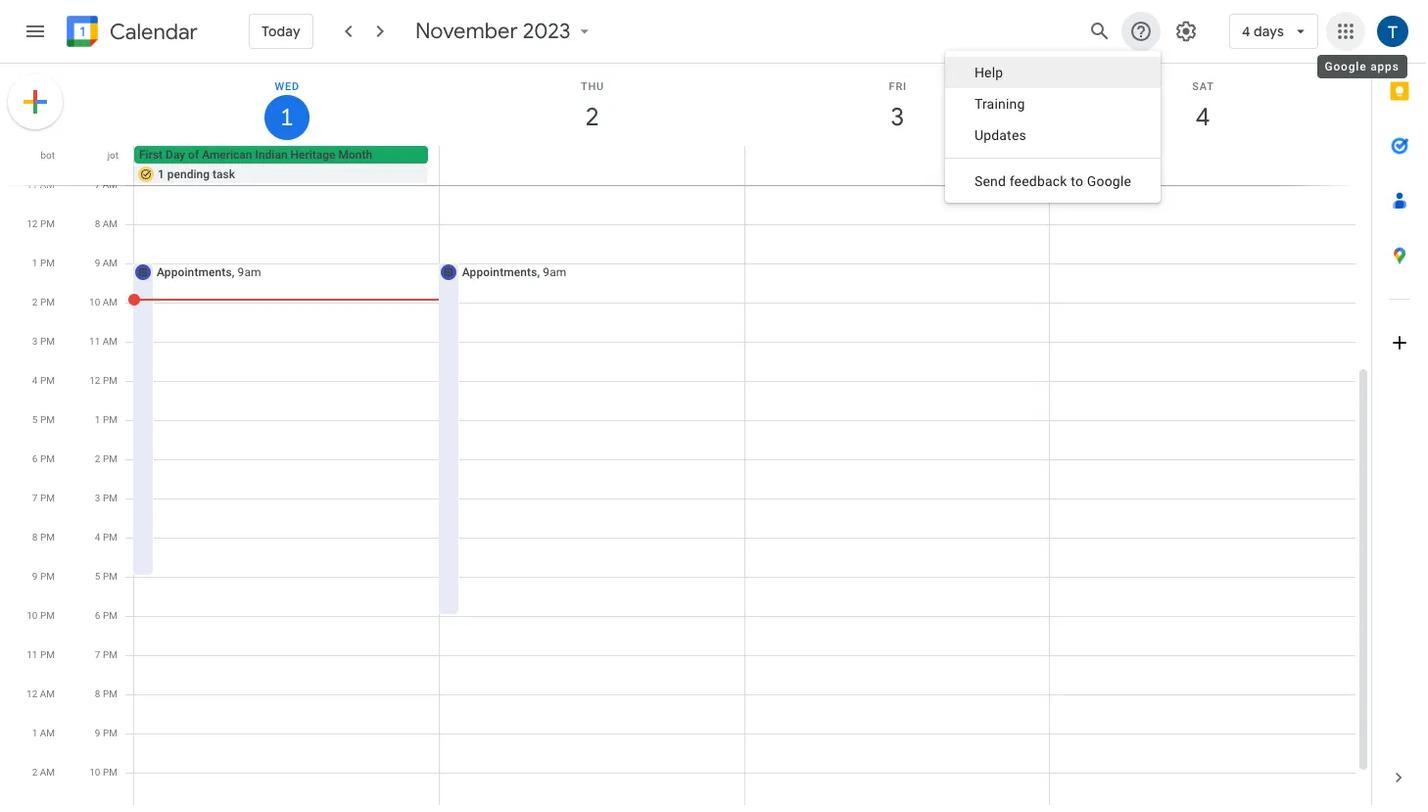 Task type: locate. For each thing, give the bounding box(es) containing it.
1 horizontal spatial 9am
[[543, 266, 567, 279]]

pending
[[167, 168, 210, 181]]

12 pm left '8 am'
[[27, 218, 55, 229]]

0 horizontal spatial 10 pm
[[27, 610, 55, 621]]

0 horizontal spatial 1 pm
[[32, 258, 55, 268]]

google right to
[[1087, 173, 1132, 189]]

0 horizontal spatial 8 pm
[[32, 532, 55, 543]]

11 pm
[[27, 650, 55, 660]]

2 cell from the left
[[439, 146, 745, 185]]

0 vertical spatial 8
[[95, 218, 100, 229]]

first
[[139, 148, 163, 162]]

1 pm
[[32, 258, 55, 268], [95, 414, 118, 425]]

1 link
[[264, 95, 309, 140]]

9 up the 11 pm
[[32, 571, 38, 582]]

1 vertical spatial 7 pm
[[95, 650, 118, 660]]

1 vertical spatial 11
[[89, 336, 100, 347]]

american
[[202, 148, 252, 162]]

2 horizontal spatial 3
[[890, 101, 904, 133]]

first day of american indian heritage month
[[139, 148, 372, 162]]

1 vertical spatial 3
[[32, 336, 38, 347]]

9 pm up the 11 pm
[[32, 571, 55, 582]]

10 up the 11 pm
[[27, 610, 38, 621]]

10 pm right 2 am
[[89, 767, 118, 778]]

9 am
[[95, 258, 118, 268]]

0 horizontal spatial 6
[[32, 454, 38, 464]]

1 vertical spatial 6
[[95, 610, 100, 621]]

0 horizontal spatial 3
[[32, 336, 38, 347]]

12 down 10 am
[[89, 375, 100, 386]]

1 vertical spatial google
[[1087, 173, 1132, 189]]

sat
[[1193, 80, 1215, 93]]

3
[[890, 101, 904, 133], [32, 336, 38, 347], [95, 493, 100, 504]]

1 vertical spatial 5 pm
[[95, 571, 118, 582]]

8
[[95, 218, 100, 229], [32, 532, 38, 543], [95, 689, 100, 700]]

2 vertical spatial 7
[[95, 650, 100, 660]]

2 link
[[570, 95, 615, 140]]

row inside grid
[[125, 146, 1372, 185]]

1 vertical spatial 2 pm
[[95, 454, 118, 464]]

10 right 2 am
[[89, 767, 100, 778]]

send feedback to google
[[975, 173, 1132, 189]]

am down '8 am'
[[103, 258, 118, 268]]

3 pm
[[32, 336, 55, 347], [95, 493, 118, 504]]

3 inside fri 3
[[890, 101, 904, 133]]

10 down 9 am
[[89, 297, 100, 308]]

0 horizontal spatial appointments
[[157, 266, 232, 279]]

appointments
[[157, 266, 232, 279], [462, 266, 537, 279]]

4
[[1242, 23, 1251, 40], [1195, 101, 1209, 133], [32, 375, 38, 386], [95, 532, 100, 543]]

11 am
[[26, 179, 55, 190], [89, 336, 118, 347]]

tab list
[[1373, 64, 1427, 751]]

12 left '8 am'
[[27, 218, 38, 229]]

0 horizontal spatial google
[[1087, 173, 1132, 189]]

1 horizontal spatial 5
[[95, 571, 100, 582]]

google apps
[[1325, 60, 1400, 73]]

2 appointments from the left
[[462, 266, 537, 279]]

send feedback to google menu item
[[945, 166, 1161, 197]]

1 horizontal spatial 5 pm
[[95, 571, 118, 582]]

5 pm
[[32, 414, 55, 425], [95, 571, 118, 582]]

6
[[32, 454, 38, 464], [95, 610, 100, 621]]

pm
[[40, 218, 55, 229], [40, 258, 55, 268], [40, 297, 55, 308], [40, 336, 55, 347], [40, 375, 55, 386], [103, 375, 118, 386], [40, 414, 55, 425], [103, 414, 118, 425], [40, 454, 55, 464], [103, 454, 118, 464], [40, 493, 55, 504], [103, 493, 118, 504], [40, 532, 55, 543], [103, 532, 118, 543], [40, 571, 55, 582], [103, 571, 118, 582], [40, 610, 55, 621], [103, 610, 118, 621], [40, 650, 55, 660], [103, 650, 118, 660], [103, 689, 118, 700], [103, 728, 118, 739], [103, 767, 118, 778]]

to
[[1071, 173, 1084, 189]]

sat 4
[[1193, 80, 1215, 133]]

0 vertical spatial 5 pm
[[32, 414, 55, 425]]

2 , from the left
[[537, 266, 540, 279]]

thu
[[581, 80, 605, 93]]

0 horizontal spatial 9am
[[238, 266, 261, 279]]

1 vertical spatial 9
[[32, 571, 38, 582]]

1 horizontal spatial 2 pm
[[95, 454, 118, 464]]

9 pm
[[32, 571, 55, 582], [95, 728, 118, 739]]

0 horizontal spatial 6 pm
[[32, 454, 55, 464]]

,
[[232, 266, 235, 279], [537, 266, 540, 279]]

menu containing help
[[945, 51, 1161, 203]]

12 pm
[[27, 218, 55, 229], [89, 375, 118, 386]]

bot
[[41, 150, 55, 161]]

10
[[89, 297, 100, 308], [27, 610, 38, 621], [89, 767, 100, 778]]

calendar
[[110, 18, 198, 46]]

9 pm right 1 am
[[95, 728, 118, 739]]

1 horizontal spatial 6 pm
[[95, 610, 118, 621]]

0 vertical spatial 10 pm
[[27, 610, 55, 621]]

1 appointments , 9am from the left
[[157, 266, 261, 279]]

day
[[166, 148, 185, 162]]

12 pm down 10 am
[[89, 375, 118, 386]]

calendar element
[[63, 12, 198, 55]]

11 am down 10 am
[[89, 336, 118, 347]]

send
[[975, 173, 1006, 189]]

10 pm up the 11 pm
[[27, 610, 55, 621]]

0 vertical spatial 2 pm
[[32, 297, 55, 308]]

thu 2
[[581, 80, 605, 133]]

0 horizontal spatial 2 pm
[[32, 297, 55, 308]]

fri
[[889, 80, 907, 93]]

2 vertical spatial 11
[[27, 650, 38, 660]]

0 vertical spatial 8 pm
[[32, 532, 55, 543]]

1 vertical spatial 12 pm
[[89, 375, 118, 386]]

10 am
[[89, 297, 118, 308]]

7 pm
[[32, 493, 55, 504], [95, 650, 118, 660]]

9 up 10 am
[[95, 258, 100, 268]]

1 horizontal spatial appointments , 9am
[[462, 266, 567, 279]]

today
[[262, 23, 300, 40]]

4 pm
[[32, 375, 55, 386], [95, 532, 118, 543]]

1 horizontal spatial ,
[[537, 266, 540, 279]]

2 vertical spatial 9
[[95, 728, 100, 739]]

0 vertical spatial 10
[[89, 297, 100, 308]]

12
[[27, 218, 38, 229], [89, 375, 100, 386], [26, 689, 37, 700]]

0 horizontal spatial 5
[[32, 414, 38, 425]]

1 horizontal spatial 4 pm
[[95, 532, 118, 543]]

row containing first day of american indian heritage month
[[125, 146, 1372, 185]]

0 horizontal spatial 9 pm
[[32, 571, 55, 582]]

9
[[95, 258, 100, 268], [32, 571, 38, 582], [95, 728, 100, 739]]

1 vertical spatial 11 am
[[89, 336, 118, 347]]

grid
[[0, 64, 1372, 805]]

1 horizontal spatial google
[[1325, 60, 1367, 73]]

0 horizontal spatial 4 pm
[[32, 375, 55, 386]]

12 down the 11 pm
[[26, 689, 37, 700]]

2023
[[523, 18, 571, 45]]

1 vertical spatial 3 pm
[[95, 493, 118, 504]]

8 pm
[[32, 532, 55, 543], [95, 689, 118, 700]]

1 inside button
[[158, 168, 164, 181]]

11 up 12 am
[[27, 650, 38, 660]]

7
[[95, 179, 100, 190], [32, 493, 38, 504], [95, 650, 100, 660]]

appointments , 9am
[[157, 266, 261, 279], [462, 266, 567, 279]]

0 vertical spatial 3 pm
[[32, 336, 55, 347]]

cell
[[134, 146, 439, 185], [439, 146, 745, 185], [745, 146, 1050, 185], [1050, 146, 1355, 185]]

0 horizontal spatial 11 am
[[26, 179, 55, 190]]

9 right 1 am
[[95, 728, 100, 739]]

am
[[40, 179, 55, 190], [103, 179, 118, 190], [103, 218, 118, 229], [103, 258, 118, 268], [103, 297, 118, 308], [103, 336, 118, 347], [40, 689, 55, 700], [40, 728, 55, 739], [40, 767, 55, 778]]

0 vertical spatial google
[[1325, 60, 1367, 73]]

0 vertical spatial 6
[[32, 454, 38, 464]]

11 down 10 am
[[89, 336, 100, 347]]

0 vertical spatial 1 pm
[[32, 258, 55, 268]]

am up 1 am
[[40, 689, 55, 700]]

0 vertical spatial 11 am
[[26, 179, 55, 190]]

0 horizontal spatial ,
[[232, 266, 235, 279]]

am down 1 am
[[40, 767, 55, 778]]

0 horizontal spatial appointments , 9am
[[157, 266, 261, 279]]

0 horizontal spatial 12 pm
[[27, 218, 55, 229]]

11 am down 'bot' at the left top
[[26, 179, 55, 190]]

0 vertical spatial 7 pm
[[32, 493, 55, 504]]

am down 'bot' at the left top
[[40, 179, 55, 190]]

days
[[1254, 23, 1284, 40]]

wed 1
[[275, 80, 300, 133]]

1 horizontal spatial 1 pm
[[95, 414, 118, 425]]

11 left 7 am
[[26, 179, 37, 190]]

10 pm
[[27, 610, 55, 621], [89, 767, 118, 778]]

1 vertical spatial 1 pm
[[95, 414, 118, 425]]

am down 9 am
[[103, 297, 118, 308]]

google
[[1325, 60, 1367, 73], [1087, 173, 1132, 189]]

grid containing 2
[[0, 64, 1372, 805]]

0 vertical spatial 12 pm
[[27, 218, 55, 229]]

1 horizontal spatial appointments
[[462, 266, 537, 279]]

1 vertical spatial 12
[[89, 375, 100, 386]]

0 vertical spatial 4 pm
[[32, 375, 55, 386]]

1 horizontal spatial 3
[[95, 493, 100, 504]]

1 cell from the left
[[134, 146, 439, 185]]

6 pm
[[32, 454, 55, 464], [95, 610, 118, 621]]

3 cell from the left
[[745, 146, 1050, 185]]

5
[[32, 414, 38, 425], [95, 571, 100, 582]]

1 horizontal spatial 10 pm
[[89, 767, 118, 778]]

0 horizontal spatial 3 pm
[[32, 336, 55, 347]]

1 9am from the left
[[238, 266, 261, 279]]

google left the apps
[[1325, 60, 1367, 73]]

7 am
[[95, 179, 118, 190]]

1 vertical spatial 8 pm
[[95, 689, 118, 700]]

updates menu item
[[945, 120, 1161, 151]]

1
[[279, 102, 292, 133], [158, 168, 164, 181], [32, 258, 38, 268], [95, 414, 100, 425], [32, 728, 37, 739]]

0 vertical spatial 3
[[890, 101, 904, 133]]

1 horizontal spatial 11 am
[[89, 336, 118, 347]]

9am
[[238, 266, 261, 279], [543, 266, 567, 279]]

menu
[[945, 51, 1161, 203]]

1 horizontal spatial 6
[[95, 610, 100, 621]]

settings menu image
[[1175, 20, 1198, 43]]

2
[[584, 101, 598, 133], [32, 297, 38, 308], [95, 454, 100, 464], [32, 767, 37, 778]]

2 pm
[[32, 297, 55, 308], [95, 454, 118, 464]]

first day of american indian heritage month button
[[134, 146, 428, 164]]

2 vertical spatial 3
[[95, 493, 100, 504]]

11
[[26, 179, 37, 190], [89, 336, 100, 347], [27, 650, 38, 660]]

row
[[125, 146, 1372, 185]]

1 horizontal spatial 9 pm
[[95, 728, 118, 739]]



Task type: vqa. For each thing, say whether or not it's contained in the screenshot.
top the '5'
yes



Task type: describe. For each thing, give the bounding box(es) containing it.
1 inside wed 1
[[279, 102, 292, 133]]

2 vertical spatial 8
[[95, 689, 100, 700]]

1 horizontal spatial 7 pm
[[95, 650, 118, 660]]

2 appointments , 9am from the left
[[462, 266, 567, 279]]

help menu item
[[945, 57, 1161, 88]]

1 appointments from the left
[[157, 266, 232, 279]]

0 vertical spatial 7
[[95, 179, 100, 190]]

google inside menu item
[[1087, 173, 1132, 189]]

support image
[[1130, 20, 1153, 43]]

1 vertical spatial 4 pm
[[95, 532, 118, 543]]

november 2023 button
[[407, 18, 602, 45]]

1 horizontal spatial 3 pm
[[95, 493, 118, 504]]

am down jot at the left top of page
[[103, 179, 118, 190]]

1 vertical spatial 7
[[32, 493, 38, 504]]

of
[[188, 148, 199, 162]]

4 inside sat 4
[[1195, 101, 1209, 133]]

1 vertical spatial 10
[[27, 610, 38, 621]]

1 vertical spatial 5
[[95, 571, 100, 582]]

1 vertical spatial 9 pm
[[95, 728, 118, 739]]

1 vertical spatial 8
[[32, 532, 38, 543]]

4 cell from the left
[[1050, 146, 1355, 185]]

2 9am from the left
[[543, 266, 567, 279]]

1 pending task button
[[134, 166, 428, 183]]

cell containing first day of american indian heritage month
[[134, 146, 439, 185]]

today button
[[249, 8, 313, 55]]

1 vertical spatial 6 pm
[[95, 610, 118, 621]]

2 vertical spatial 12
[[26, 689, 37, 700]]

1 am
[[32, 728, 55, 739]]

2 inside thu 2
[[584, 101, 598, 133]]

month
[[339, 148, 372, 162]]

0 vertical spatial 6 pm
[[32, 454, 55, 464]]

4 inside popup button
[[1242, 23, 1251, 40]]

november
[[415, 18, 518, 45]]

training
[[975, 96, 1025, 112]]

heritage
[[291, 148, 336, 162]]

0 vertical spatial 9 pm
[[32, 571, 55, 582]]

wed
[[275, 80, 300, 93]]

am down 10 am
[[103, 336, 118, 347]]

task
[[213, 168, 235, 181]]

1 horizontal spatial 12 pm
[[89, 375, 118, 386]]

4 link
[[1181, 95, 1226, 140]]

12 am
[[26, 689, 55, 700]]

jot
[[107, 150, 119, 161]]

calendar heading
[[106, 18, 198, 46]]

fri 3
[[889, 80, 907, 133]]

2 vertical spatial 10
[[89, 767, 100, 778]]

main drawer image
[[24, 20, 47, 43]]

0 vertical spatial 12
[[27, 218, 38, 229]]

3 link
[[875, 95, 920, 140]]

0 vertical spatial 9
[[95, 258, 100, 268]]

1 , from the left
[[232, 266, 235, 279]]

help
[[975, 65, 1004, 80]]

apps
[[1371, 60, 1400, 73]]

indian
[[255, 148, 288, 162]]

0 vertical spatial 11
[[26, 179, 37, 190]]

1 vertical spatial 10 pm
[[89, 767, 118, 778]]

0 vertical spatial 5
[[32, 414, 38, 425]]

0 horizontal spatial 7 pm
[[32, 493, 55, 504]]

am up 2 am
[[40, 728, 55, 739]]

4 days button
[[1229, 8, 1319, 55]]

8 am
[[95, 218, 118, 229]]

2 am
[[32, 767, 55, 778]]

am up 9 am
[[103, 218, 118, 229]]

feedback
[[1010, 173, 1068, 189]]

1 pending task
[[158, 168, 235, 181]]

updates
[[975, 127, 1027, 143]]

1 horizontal spatial 8 pm
[[95, 689, 118, 700]]

november 2023
[[415, 18, 571, 45]]

training menu item
[[945, 88, 1161, 120]]

0 horizontal spatial 5 pm
[[32, 414, 55, 425]]

4 days
[[1242, 23, 1284, 40]]



